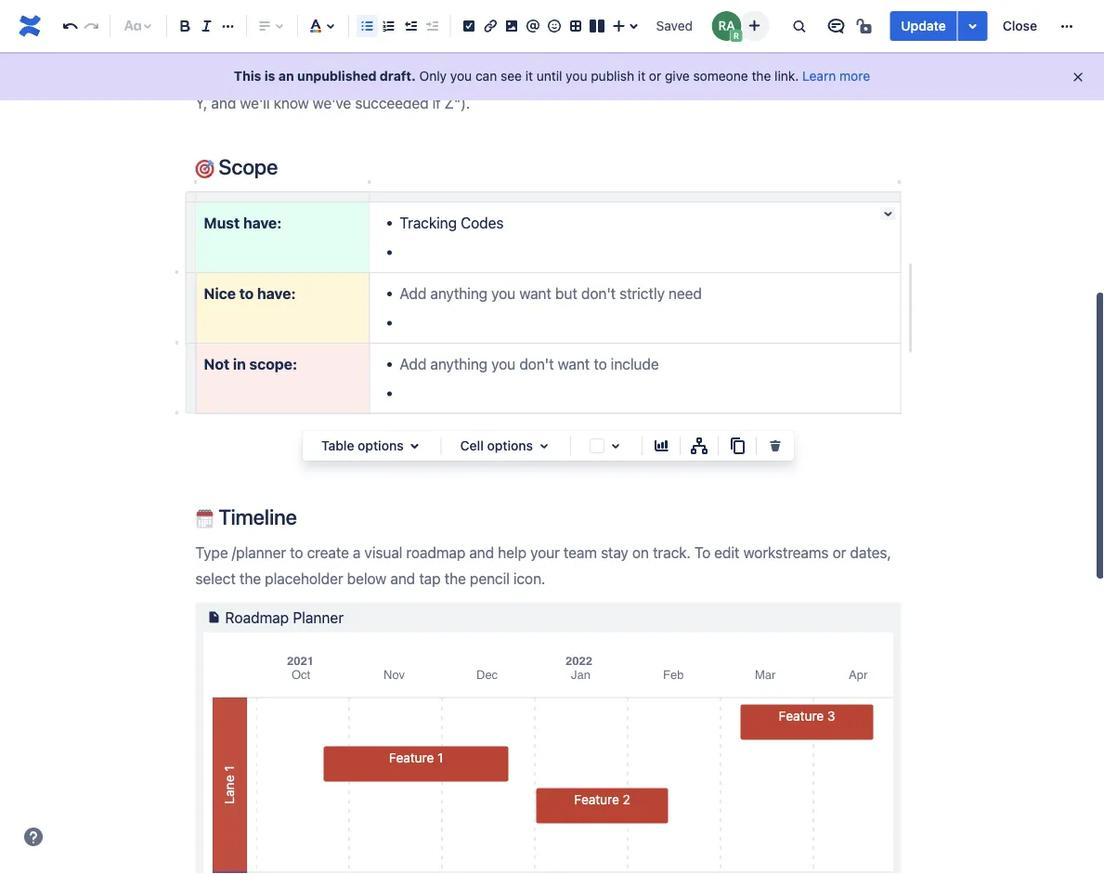 Task type: locate. For each thing, give the bounding box(es) containing it.
codes
[[461, 214, 504, 231]]

problem
[[219, 28, 296, 53]]

scope
[[214, 154, 278, 179]]

have:
[[243, 214, 282, 231], [257, 284, 296, 302]]

options
[[358, 438, 404, 453], [487, 438, 533, 453]]

1 expand dropdown menu image from the left
[[404, 435, 426, 457]]

expand dropdown menu image left cell
[[404, 435, 426, 457]]

it left or
[[638, 68, 646, 84]]

:dart: image
[[196, 160, 214, 178]]

1 horizontal spatial options
[[487, 438, 533, 453]]

table
[[321, 438, 354, 453]]

have: right to
[[257, 284, 296, 302]]

have: right must
[[243, 214, 282, 231]]

someone
[[693, 68, 748, 84]]

scope:
[[249, 355, 297, 372]]

0 horizontal spatial expand dropdown menu image
[[404, 435, 426, 457]]

:dart: image
[[196, 160, 214, 178]]

options right table
[[358, 438, 404, 453]]

0 horizontal spatial you
[[450, 68, 472, 84]]

link.
[[775, 68, 799, 84]]

no restrictions image
[[855, 15, 877, 37]]

you right until
[[566, 68, 588, 84]]

:calendar_spiral: image
[[196, 509, 214, 528]]

cell background image
[[605, 435, 627, 457]]

is
[[265, 68, 275, 84]]

1 options from the left
[[358, 438, 404, 453]]

1 horizontal spatial it
[[638, 68, 646, 84]]

not in scope:
[[204, 355, 297, 372]]

more formatting image
[[217, 15, 239, 37]]

expand dropdown menu image left cell background icon
[[533, 435, 555, 457]]

you
[[450, 68, 472, 84], [566, 68, 588, 84]]

this
[[234, 68, 261, 84]]

1 horizontal spatial expand dropdown menu image
[[533, 435, 555, 457]]

redo ⌘⇧z image
[[80, 15, 103, 37]]

you left can
[[450, 68, 472, 84]]

can
[[476, 68, 497, 84]]

bold ⌘b image
[[174, 15, 196, 37]]

it right see
[[525, 68, 533, 84]]

0 horizontal spatial options
[[358, 438, 404, 453]]

give
[[665, 68, 690, 84]]

confluence image
[[15, 11, 45, 41], [15, 11, 45, 41]]

planner
[[293, 609, 344, 626]]

see
[[501, 68, 522, 84]]

in
[[233, 355, 246, 372]]

options for table options
[[358, 438, 404, 453]]

2 options from the left
[[487, 438, 533, 453]]

layouts image
[[586, 15, 608, 37]]

table image
[[565, 15, 587, 37]]

table options button
[[310, 435, 433, 457]]

must
[[204, 214, 240, 231]]

link image
[[479, 15, 501, 37]]

:calendar_spiral: image
[[196, 509, 214, 528]]

close button
[[992, 11, 1049, 41]]

to
[[239, 284, 254, 302]]

roadmap planner
[[225, 609, 344, 626]]

draft.
[[380, 68, 416, 84]]

expand dropdown menu image for cell options
[[533, 435, 555, 457]]

nice
[[204, 284, 236, 302]]

must have:
[[204, 214, 282, 231]]

roadmap planner image
[[203, 606, 225, 628]]

until
[[537, 68, 562, 84]]

undo ⌘z image
[[59, 15, 81, 37]]

the
[[752, 68, 771, 84]]

2 you from the left
[[566, 68, 588, 84]]

update button
[[890, 11, 957, 41]]

copy image
[[726, 435, 749, 457]]

1 horizontal spatial you
[[566, 68, 588, 84]]

find and replace image
[[788, 15, 810, 37]]

expand dropdown menu image
[[404, 435, 426, 457], [533, 435, 555, 457]]

1 vertical spatial have:
[[257, 284, 296, 302]]

roadmap
[[225, 609, 289, 626]]

bullet list ⌘⇧8 image
[[356, 15, 379, 37]]

this is an unpublished draft. only you can see it until you publish it or give someone the link. learn more
[[234, 68, 870, 84]]

help image
[[22, 826, 45, 848]]

1 it from the left
[[525, 68, 533, 84]]

0 horizontal spatial it
[[525, 68, 533, 84]]

2 expand dropdown menu image from the left
[[533, 435, 555, 457]]

it
[[525, 68, 533, 84], [638, 68, 646, 84]]

options right cell
[[487, 438, 533, 453]]

editable content region
[[166, 0, 1104, 874]]

expand dropdown menu image for table options
[[404, 435, 426, 457]]

update
[[901, 18, 946, 33]]



Task type: vqa. For each thing, say whether or not it's contained in the screenshot.
the 'HR Lead' on the left bottom of page
no



Task type: describe. For each thing, give the bounding box(es) containing it.
table options
[[321, 438, 404, 453]]

2 it from the left
[[638, 68, 646, 84]]

numbered list ⌘⇧7 image
[[378, 15, 400, 37]]

outdent ⇧tab image
[[399, 15, 422, 37]]

publish
[[591, 68, 635, 84]]

only
[[419, 68, 447, 84]]

cell options
[[460, 438, 533, 453]]

more
[[840, 68, 870, 84]]

add image, video, or file image
[[501, 15, 523, 37]]

invite to edit image
[[743, 14, 766, 37]]

ruby anderson image
[[712, 11, 742, 41]]

0 vertical spatial have:
[[243, 214, 282, 231]]

italic ⌘i image
[[196, 15, 218, 37]]

1 you from the left
[[450, 68, 472, 84]]

timeline
[[214, 504, 297, 529]]

indent tab image
[[421, 15, 443, 37]]

nice to have:
[[204, 284, 296, 302]]

cell
[[460, 438, 484, 453]]

problem statement
[[214, 28, 397, 53]]

tracking
[[400, 214, 457, 231]]

or
[[649, 68, 662, 84]]

more image
[[1056, 15, 1078, 37]]

comment icon image
[[825, 15, 847, 37]]

options for cell options
[[487, 438, 533, 453]]

unpublished
[[297, 68, 377, 84]]

an
[[279, 68, 294, 84]]

cell options button
[[449, 435, 563, 457]]

action item image
[[458, 15, 480, 37]]

not
[[204, 355, 230, 372]]

emoji image
[[543, 15, 566, 37]]

learn more link
[[803, 68, 870, 84]]

adjust update settings image
[[962, 15, 984, 37]]

manage connected data image
[[688, 435, 711, 457]]

chart image
[[650, 435, 673, 457]]

learn
[[803, 68, 836, 84]]

close
[[1003, 18, 1038, 33]]

dismiss image
[[1071, 70, 1086, 85]]

remove image
[[764, 435, 787, 457]]

saved
[[656, 18, 693, 33]]

mention image
[[522, 15, 544, 37]]

statement
[[300, 28, 397, 53]]

tracking codes
[[400, 214, 504, 231]]



